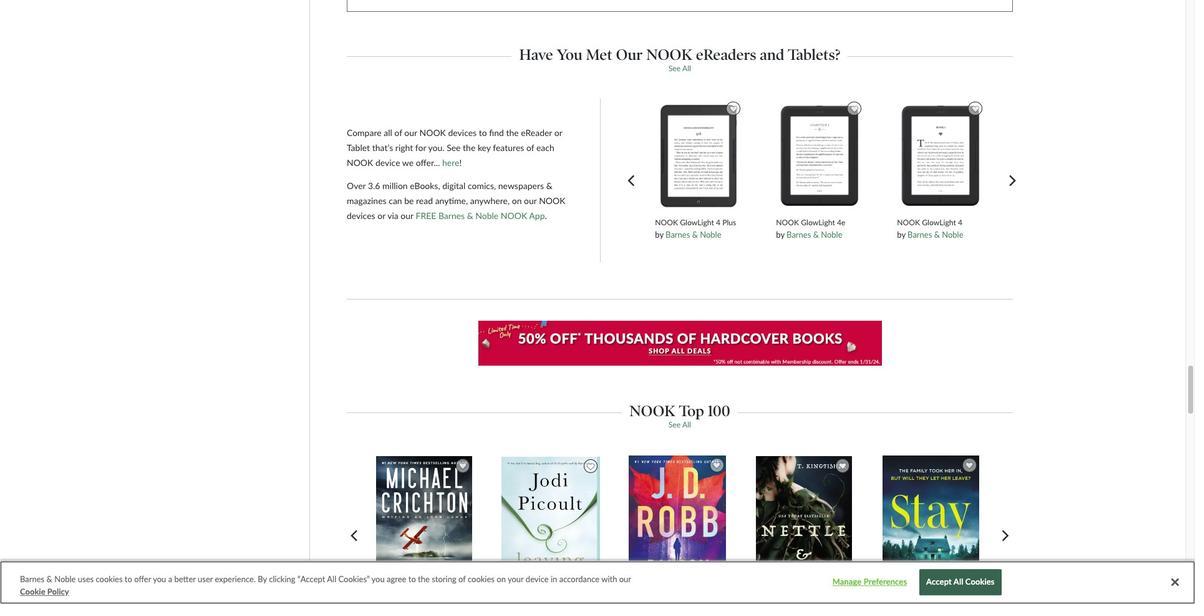 Task type: locate. For each thing, give the bounding box(es) containing it.
1 vertical spatial see
[[447, 142, 461, 153]]

2 see all link from the top
[[669, 420, 691, 430]]

see
[[669, 63, 681, 73], [447, 142, 461, 153], [669, 420, 681, 430]]

with
[[602, 574, 618, 584]]

1 vertical spatial on
[[497, 574, 506, 584]]

0 horizontal spatial on
[[497, 574, 506, 584]]

devices up !
[[448, 127, 477, 138]]

see inside nook top 100 see all
[[669, 420, 681, 430]]

0 vertical spatial of
[[395, 127, 402, 138]]

0 vertical spatial see all link
[[669, 63, 691, 73]]

0 vertical spatial on
[[512, 195, 522, 206]]

or
[[555, 127, 563, 138], [378, 210, 386, 221]]

to right agree
[[409, 574, 416, 584]]

met
[[586, 45, 613, 63]]

barnes down nook glowlight 4e link
[[787, 229, 812, 239]]

leaving time image
[[501, 456, 601, 604]]

newspapers
[[499, 180, 544, 191]]

by down 'nook glowlight 4 plus' link
[[656, 229, 664, 239]]

4e
[[838, 218, 846, 227]]

here !
[[443, 157, 462, 168]]

nook top 100 see all
[[630, 402, 731, 430]]

nook glowlight 4e by barnes & noble
[[777, 218, 846, 239]]

devices down magazines
[[347, 210, 376, 221]]

by inside nook glowlight 4e by barnes & noble
[[777, 229, 785, 239]]

barnes & noble link down 'nook glowlight 4 plus' link
[[666, 229, 722, 239]]

0 vertical spatial device
[[376, 157, 400, 168]]

random in death: an eve dallas novel (in death series #58) image
[[629, 455, 727, 604]]

device inside "compare all of our nook devices to find the ereader or tablet that's right for you. see the key features of each nook device we offer..."
[[376, 157, 400, 168]]

0 vertical spatial see
[[669, 63, 681, 73]]

1 barnes & noble link from the left
[[666, 229, 722, 239]]

0 vertical spatial or
[[555, 127, 563, 138]]

0 horizontal spatial by
[[656, 229, 664, 239]]

2 vertical spatial of
[[459, 574, 466, 584]]

nettle & bone image
[[756, 456, 853, 604]]

on left your
[[497, 574, 506, 584]]

0 horizontal spatial device
[[376, 157, 400, 168]]

the left the storing
[[418, 574, 430, 584]]

to left offer
[[125, 574, 132, 584]]

0 horizontal spatial cookies
[[96, 574, 123, 584]]

glowlight
[[680, 218, 715, 227], [802, 218, 836, 227], [923, 218, 957, 227]]

barnes down 'nook glowlight 4 plus' link
[[666, 229, 691, 239]]

device
[[376, 157, 400, 168], [526, 574, 549, 584]]

2 horizontal spatial the
[[506, 127, 519, 138]]

1 horizontal spatial by
[[777, 229, 785, 239]]

device left in
[[526, 574, 549, 584]]

see inside have you met our nook ereaders and tablets? see all
[[669, 63, 681, 73]]

nook glowlight 4 by barnes & noble
[[898, 218, 964, 239]]

clicking
[[269, 574, 296, 584]]

1 vertical spatial device
[[526, 574, 549, 584]]

glowlight inside nook glowlight 4 plus by barnes & noble
[[680, 218, 715, 227]]

our inside "compare all of our nook devices to find the ereader or tablet that's right for you. see the key features of each nook device we offer..."
[[405, 127, 417, 138]]

manage
[[833, 577, 862, 587]]

4 inside nook glowlight 4 by barnes & noble
[[959, 218, 963, 227]]

by inside nook glowlight 4 by barnes & noble
[[898, 229, 906, 239]]

1 vertical spatial of
[[527, 142, 535, 153]]

nook glowlight 4 link
[[898, 218, 985, 228]]

& inside over 3.6 million ebooks, digital comics, newspapers & magazines can be read anytime, anywhere, on our nook devices or via our
[[547, 180, 553, 191]]

free barnes & noble nook app link
[[416, 210, 545, 221]]

0 vertical spatial devices
[[448, 127, 477, 138]]

barnes & noble link down nook glowlight 4e link
[[787, 229, 843, 239]]

3 barnes & noble link from the left
[[908, 229, 964, 239]]

on inside barnes & noble uses cookies to offer you a better user experience. by clicking "accept all cookies" you agree to the storing of cookies on your device in accordance with our cookie policy
[[497, 574, 506, 584]]

1 vertical spatial or
[[378, 210, 386, 221]]

you left agree
[[372, 574, 385, 584]]

3 glowlight from the left
[[923, 218, 957, 227]]

each
[[537, 142, 555, 153]]

& up cookie policy link
[[47, 574, 52, 584]]

noble down nook glowlight 4 link
[[943, 229, 964, 239]]

see all link
[[669, 63, 691, 73], [669, 420, 691, 430]]

our right via
[[401, 210, 414, 221]]

see inside "compare all of our nook devices to find the ereader or tablet that's right for you. see the key features of each nook device we offer..."
[[447, 142, 461, 153]]

1 horizontal spatial devices
[[448, 127, 477, 138]]

0 horizontal spatial you
[[153, 574, 166, 584]]

2 horizontal spatial to
[[479, 127, 487, 138]]

or left via
[[378, 210, 386, 221]]

the up features
[[506, 127, 519, 138]]

cookie policy link
[[20, 586, 69, 598]]

1 horizontal spatial barnes & noble link
[[787, 229, 843, 239]]

1 by from the left
[[656, 229, 664, 239]]

noble inside nook glowlight 4e by barnes & noble
[[822, 229, 843, 239]]

2 cookies from the left
[[468, 574, 495, 584]]

1 vertical spatial the
[[463, 142, 476, 153]]

1 vertical spatial see all link
[[669, 420, 691, 430]]

of right the all
[[395, 127, 402, 138]]

& down 'nook glowlight 4 plus' link
[[693, 229, 698, 239]]

nook glowlight 4 image
[[896, 99, 986, 213]]

over
[[347, 180, 366, 191]]

offer
[[134, 574, 151, 584]]

to left find
[[479, 127, 487, 138]]

glowlight inside nook glowlight 4 by barnes & noble
[[923, 218, 957, 227]]

the inside barnes & noble uses cookies to offer you a better user experience. by clicking "accept all cookies" you agree to the storing of cookies on your device in accordance with our cookie policy
[[418, 574, 430, 584]]

barnes inside nook glowlight 4e by barnes & noble
[[787, 229, 812, 239]]

2 horizontal spatial glowlight
[[923, 218, 957, 227]]

noble down 4e
[[822, 229, 843, 239]]

advertisement element
[[347, 321, 1013, 366]]

1 horizontal spatial you
[[372, 574, 385, 584]]

1 horizontal spatial glowlight
[[802, 218, 836, 227]]

the
[[506, 127, 519, 138], [463, 142, 476, 153], [418, 574, 430, 584]]

uses
[[78, 574, 94, 584]]

barnes inside nook glowlight 4 plus by barnes & noble
[[666, 229, 691, 239]]

& down nook glowlight 4e link
[[814, 229, 819, 239]]

0 horizontal spatial barnes & noble link
[[666, 229, 722, 239]]

the left the key
[[463, 142, 476, 153]]

preferences
[[864, 577, 908, 587]]

agree
[[387, 574, 407, 584]]

on inside over 3.6 million ebooks, digital comics, newspapers & magazines can be read anytime, anywhere, on our nook devices or via our
[[512, 195, 522, 206]]

on
[[512, 195, 522, 206], [497, 574, 506, 584]]

4
[[716, 218, 721, 227], [959, 218, 963, 227]]

nook glowlight 4 plus link
[[656, 218, 742, 228]]

0 horizontal spatial devices
[[347, 210, 376, 221]]

& inside nook glowlight 4 plus by barnes & noble
[[693, 229, 698, 239]]

barnes
[[439, 210, 465, 221], [666, 229, 691, 239], [787, 229, 812, 239], [908, 229, 933, 239], [20, 574, 44, 584]]

our up right
[[405, 127, 417, 138]]

barnes & noble link down nook glowlight 4 link
[[908, 229, 964, 239]]

see all link for all
[[669, 420, 691, 430]]

devices
[[448, 127, 477, 138], [347, 210, 376, 221]]

devices inside over 3.6 million ebooks, digital comics, newspapers & magazines can be read anytime, anywhere, on our nook devices or via our
[[347, 210, 376, 221]]

of left each
[[527, 142, 535, 153]]

on down newspapers at top
[[512, 195, 522, 206]]

anywhere,
[[470, 195, 510, 206]]

0 horizontal spatial to
[[125, 574, 132, 584]]

1 4 from the left
[[716, 218, 721, 227]]

2 horizontal spatial barnes & noble link
[[908, 229, 964, 239]]

noble down anywhere,
[[476, 210, 499, 221]]

you left "a"
[[153, 574, 166, 584]]

2 4 from the left
[[959, 218, 963, 227]]

.
[[545, 210, 547, 221]]

all
[[683, 63, 691, 73], [683, 420, 691, 430], [327, 574, 337, 584], [954, 577, 964, 587]]

2 horizontal spatial by
[[898, 229, 906, 239]]

by
[[656, 229, 664, 239], [777, 229, 785, 239], [898, 229, 906, 239]]

nook
[[647, 45, 693, 63], [420, 127, 446, 138], [347, 157, 373, 168], [539, 195, 566, 206], [501, 210, 528, 221], [656, 218, 679, 227], [777, 218, 800, 227], [898, 218, 921, 227], [630, 402, 676, 420]]

cookies
[[96, 574, 123, 584], [468, 574, 495, 584]]

all inside have you met our nook ereaders and tablets? see all
[[683, 63, 691, 73]]

by down nook glowlight 4 link
[[898, 229, 906, 239]]

4 inside nook glowlight 4 plus by barnes & noble
[[716, 218, 721, 227]]

compare
[[347, 127, 382, 138]]

right
[[396, 142, 413, 153]]

free barnes & noble nook app .
[[416, 210, 547, 221]]

a
[[168, 574, 172, 584]]

all inside nook top 100 see all
[[683, 420, 691, 430]]

noble down 'nook glowlight 4 plus' link
[[700, 229, 722, 239]]

you
[[557, 45, 583, 63]]

1 horizontal spatial on
[[512, 195, 522, 206]]

1 horizontal spatial 4
[[959, 218, 963, 227]]

cookies"
[[339, 574, 370, 584]]

glowlight inside nook glowlight 4e by barnes & noble
[[802, 218, 836, 227]]

& right newspapers at top
[[547, 180, 553, 191]]

2 glowlight from the left
[[802, 218, 836, 227]]

cookies right uses
[[96, 574, 123, 584]]

2 barnes & noble link from the left
[[787, 229, 843, 239]]

plus
[[723, 218, 737, 227]]

of inside barnes & noble uses cookies to offer you a better user experience. by clicking "accept all cookies" you agree to the storing of cookies on your device in accordance with our cookie policy
[[459, 574, 466, 584]]

over 3.6 million ebooks, digital comics, newspapers & magazines can be read anytime, anywhere, on our nook devices or via our
[[347, 180, 566, 221]]

&
[[547, 180, 553, 191], [467, 210, 474, 221], [693, 229, 698, 239], [814, 229, 819, 239], [935, 229, 941, 239], [47, 574, 52, 584]]

0 horizontal spatial the
[[418, 574, 430, 584]]

read
[[416, 195, 433, 206]]

or up each
[[555, 127, 563, 138]]

see all link for nook
[[669, 63, 691, 73]]

1 vertical spatial devices
[[347, 210, 376, 221]]

1 glowlight from the left
[[680, 218, 715, 227]]

device down that's
[[376, 157, 400, 168]]

barnes up cookie
[[20, 574, 44, 584]]

for
[[416, 142, 426, 153]]

by for nook glowlight 4 by barnes & noble
[[898, 229, 906, 239]]

barnes & noble link for nook glowlight 4e by barnes & noble
[[787, 229, 843, 239]]

top
[[680, 402, 705, 420]]

barnes down nook glowlight 4 link
[[908, 229, 933, 239]]

you
[[153, 574, 166, 584], [372, 574, 385, 584]]

2 by from the left
[[777, 229, 785, 239]]

1 horizontal spatial of
[[459, 574, 466, 584]]

tablets?
[[788, 45, 841, 63]]

storing
[[432, 574, 457, 584]]

noble
[[476, 210, 499, 221], [700, 229, 722, 239], [822, 229, 843, 239], [943, 229, 964, 239], [54, 574, 76, 584]]

via
[[388, 210, 399, 221]]

manage preferences button
[[831, 570, 909, 595]]

tablet
[[347, 142, 370, 153]]

2 vertical spatial see
[[669, 420, 681, 430]]

1 horizontal spatial device
[[526, 574, 549, 584]]

device inside barnes & noble uses cookies to offer you a better user experience. by clicking "accept all cookies" you agree to the storing of cookies on your device in accordance with our cookie policy
[[526, 574, 549, 584]]

barnes inside barnes & noble uses cookies to offer you a better user experience. by clicking "accept all cookies" you agree to the storing of cookies on your device in accordance with our cookie policy
[[20, 574, 44, 584]]

our right with
[[620, 574, 632, 584]]

by down nook glowlight 4e link
[[777, 229, 785, 239]]

2 vertical spatial the
[[418, 574, 430, 584]]

& inside barnes & noble uses cookies to offer you a better user experience. by clicking "accept all cookies" you agree to the storing of cookies on your device in accordance with our cookie policy
[[47, 574, 52, 584]]

1 see all link from the top
[[669, 63, 691, 73]]

0 horizontal spatial or
[[378, 210, 386, 221]]

3 by from the left
[[898, 229, 906, 239]]

& down nook glowlight 4 link
[[935, 229, 941, 239]]

cookie
[[20, 586, 45, 596]]

nook glowlight 4e link
[[777, 218, 863, 228]]

1 horizontal spatial cookies
[[468, 574, 495, 584]]

policy
[[47, 586, 69, 596]]

0 horizontal spatial glowlight
[[680, 218, 715, 227]]

1 horizontal spatial to
[[409, 574, 416, 584]]

our
[[405, 127, 417, 138], [524, 195, 537, 206], [401, 210, 414, 221], [620, 574, 632, 584]]

0 horizontal spatial 4
[[716, 218, 721, 227]]

2 you from the left
[[372, 574, 385, 584]]

1 horizontal spatial or
[[555, 127, 563, 138]]

stay: an absolutely gripping suspense novel packed with mystery image
[[882, 455, 980, 604]]

to
[[479, 127, 487, 138], [125, 574, 132, 584], [409, 574, 416, 584]]

cookies left your
[[468, 574, 495, 584]]

of right the storing
[[459, 574, 466, 584]]

ereader
[[521, 127, 552, 138]]

barnes & noble uses cookies to offer you a better user experience. by clicking "accept all cookies" you agree to the storing of cookies on your device in accordance with our cookie policy
[[20, 574, 632, 596]]

0 vertical spatial the
[[506, 127, 519, 138]]

noble up policy
[[54, 574, 76, 584]]



Task type: vqa. For each thing, say whether or not it's contained in the screenshot.
"Submit"
no



Task type: describe. For each thing, give the bounding box(es) containing it.
find
[[489, 127, 504, 138]]

& down anytime, at the left
[[467, 210, 474, 221]]

1 you from the left
[[153, 574, 166, 584]]

ereaders
[[696, 45, 757, 63]]

3.6
[[368, 180, 380, 191]]

comics,
[[468, 180, 496, 191]]

or inside over 3.6 million ebooks, digital comics, newspapers & magazines can be read anytime, anywhere, on our nook devices or via our
[[378, 210, 386, 221]]

million
[[383, 180, 408, 191]]

nook glowlight 4 plus image
[[654, 99, 744, 213]]

in
[[551, 574, 558, 584]]

here link
[[443, 157, 460, 168]]

noble inside nook glowlight 4 by barnes & noble
[[943, 229, 964, 239]]

user
[[198, 574, 213, 584]]

compare all of our nook devices to find the ereader or tablet that's right for you. see the key features of each nook device we offer...
[[347, 127, 563, 168]]

free
[[416, 210, 436, 221]]

nook inside have you met our nook ereaders and tablets? see all
[[647, 45, 693, 63]]

glowlight for nook glowlight 4 by barnes & noble
[[923, 218, 957, 227]]

cookies
[[966, 577, 995, 587]]

"accept
[[298, 574, 325, 584]]

magazines
[[347, 195, 387, 206]]

glowlight for nook glowlight 4e by barnes & noble
[[802, 218, 836, 227]]

anytime,
[[435, 195, 468, 206]]

barnes & noble link for nook glowlight 4 plus by barnes & noble
[[666, 229, 722, 239]]

have you met our nook ereaders and tablets? see all
[[520, 45, 841, 73]]

we
[[402, 157, 414, 168]]

offer...
[[416, 157, 440, 168]]

our up app
[[524, 195, 537, 206]]

key
[[478, 142, 491, 153]]

accept all cookies
[[927, 577, 995, 587]]

ebooks,
[[410, 180, 440, 191]]

nook inside nook top 100 see all
[[630, 402, 676, 420]]

digital
[[443, 180, 466, 191]]

nook inside nook glowlight 4 by barnes & noble
[[898, 218, 921, 227]]

accept all cookies button
[[920, 570, 1002, 596]]

nook glowlight 4 plus by barnes & noble
[[656, 218, 737, 239]]

that's
[[372, 142, 393, 153]]

nook glowlight 4e image
[[775, 99, 865, 213]]

better
[[174, 574, 196, 584]]

nook inside nook glowlight 4 plus by barnes & noble
[[656, 218, 679, 227]]

can
[[389, 195, 402, 206]]

nook inside nook glowlight 4e by barnes & noble
[[777, 218, 800, 227]]

experience.
[[215, 574, 256, 584]]

devices inside "compare all of our nook devices to find the ereader or tablet that's right for you. see the key features of each nook device we offer..."
[[448, 127, 477, 138]]

0 horizontal spatial of
[[395, 127, 402, 138]]

noble inside nook glowlight 4 plus by barnes & noble
[[700, 229, 722, 239]]

& inside nook glowlight 4 by barnes & noble
[[935, 229, 941, 239]]

1 horizontal spatial the
[[463, 142, 476, 153]]

by
[[258, 574, 267, 584]]

app
[[529, 210, 545, 221]]

our inside barnes & noble uses cookies to offer you a better user experience. by clicking "accept all cookies" you agree to the storing of cookies on your device in accordance with our cookie policy
[[620, 574, 632, 584]]

accordance
[[560, 574, 600, 584]]

your
[[508, 574, 524, 584]]

all inside button
[[954, 577, 964, 587]]

and
[[760, 45, 785, 63]]

barnes inside nook glowlight 4 by barnes & noble
[[908, 229, 933, 239]]

or inside "compare all of our nook devices to find the ereader or tablet that's right for you. see the key features of each nook device we offer..."
[[555, 127, 563, 138]]

privacy alert dialog
[[0, 561, 1196, 604]]

drug of choice image
[[376, 456, 473, 604]]

glowlight for nook glowlight 4 plus by barnes & noble
[[680, 218, 715, 227]]

1 cookies from the left
[[96, 574, 123, 584]]

here
[[443, 157, 460, 168]]

by inside nook glowlight 4 plus by barnes & noble
[[656, 229, 664, 239]]

you.
[[428, 142, 445, 153]]

100
[[708, 402, 731, 420]]

4 for &
[[716, 218, 721, 227]]

4 for noble
[[959, 218, 963, 227]]

& inside nook glowlight 4e by barnes & noble
[[814, 229, 819, 239]]

noble inside barnes & noble uses cookies to offer you a better user experience. by clicking "accept all cookies" you agree to the storing of cookies on your device in accordance with our cookie policy
[[54, 574, 76, 584]]

features
[[493, 142, 525, 153]]

nook inside over 3.6 million ebooks, digital comics, newspapers & magazines can be read anytime, anywhere, on our nook devices or via our
[[539, 195, 566, 206]]

all
[[384, 127, 392, 138]]

our
[[616, 45, 643, 63]]

be
[[405, 195, 414, 206]]

manage preferences
[[833, 577, 908, 587]]

!
[[460, 157, 462, 168]]

by for nook glowlight 4e by barnes & noble
[[777, 229, 785, 239]]

have
[[520, 45, 554, 63]]

2 horizontal spatial of
[[527, 142, 535, 153]]

all inside barnes & noble uses cookies to offer you a better user experience. by clicking "accept all cookies" you agree to the storing of cookies on your device in accordance with our cookie policy
[[327, 574, 337, 584]]

to inside "compare all of our nook devices to find the ereader or tablet that's right for you. see the key features of each nook device we offer..."
[[479, 127, 487, 138]]

barnes down anytime, at the left
[[439, 210, 465, 221]]

barnes & noble link for nook glowlight 4 by barnes & noble
[[908, 229, 964, 239]]

accept
[[927, 577, 952, 587]]



